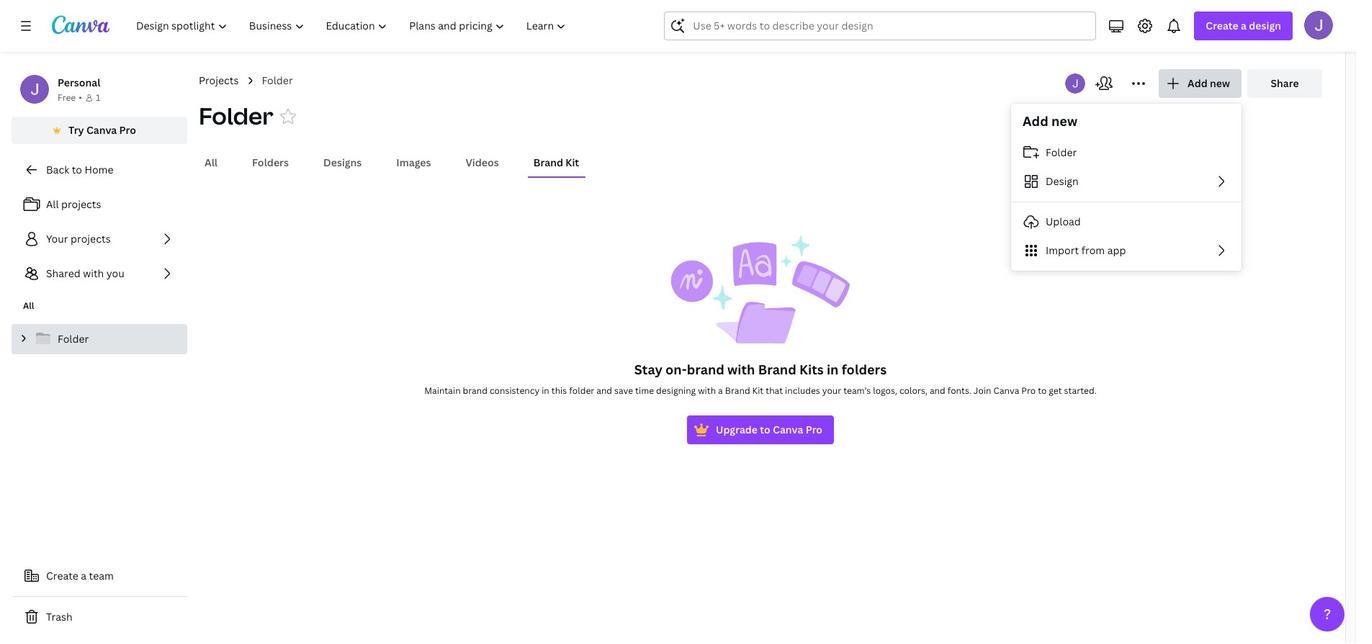 Task type: locate. For each thing, give the bounding box(es) containing it.
1 vertical spatial to
[[1038, 385, 1047, 397]]

2 horizontal spatial a
[[1241, 19, 1247, 32]]

brand inside button
[[534, 156, 563, 169]]

your projects
[[46, 232, 111, 246]]

0 vertical spatial add new
[[1188, 76, 1230, 90]]

0 horizontal spatial new
[[1052, 112, 1078, 130]]

app
[[1108, 243, 1126, 257]]

1 horizontal spatial with
[[698, 385, 716, 397]]

1 horizontal spatial folder link
[[262, 73, 293, 89]]

2 vertical spatial all
[[23, 300, 34, 312]]

shared with you link
[[12, 259, 187, 288]]

2 horizontal spatial with
[[728, 361, 755, 378]]

to right the upgrade
[[760, 423, 771, 437]]

kit
[[566, 156, 579, 169], [752, 385, 764, 397]]

1 vertical spatial brand
[[463, 385, 488, 397]]

canva inside the stay on-brand with brand kits in folders maintain brand consistency in this folder and save time designing with a brand kit that includes your team's logos, colors, and fonts. join canva pro to get started.
[[994, 385, 1020, 397]]

canva right join
[[994, 385, 1020, 397]]

0 horizontal spatial a
[[81, 569, 87, 583]]

1 horizontal spatial folder button
[[1011, 138, 1242, 167]]

2 and from the left
[[930, 385, 946, 397]]

designing
[[656, 385, 696, 397]]

that
[[766, 385, 783, 397]]

to
[[72, 163, 82, 176], [1038, 385, 1047, 397], [760, 423, 771, 437]]

in
[[827, 361, 839, 378], [542, 385, 549, 397]]

pro
[[119, 123, 136, 137], [1022, 385, 1036, 397], [806, 423, 823, 437]]

pro down includes
[[806, 423, 823, 437]]

stay on-brand with brand kits in folders maintain brand consistency in this folder and save time designing with a brand kit that includes your team's logos, colors, and fonts. join canva pro to get started.
[[424, 361, 1097, 397]]

1 vertical spatial create
[[46, 569, 78, 583]]

0 horizontal spatial add
[[1023, 112, 1049, 130]]

a inside create a team button
[[81, 569, 87, 583]]

kit inside the stay on-brand with brand kits in folders maintain brand consistency in this folder and save time designing with a brand kit that includes your team's logos, colors, and fonts. join canva pro to get started.
[[752, 385, 764, 397]]

create left team
[[46, 569, 78, 583]]

1 horizontal spatial all
[[46, 197, 59, 211]]

0 vertical spatial kit
[[566, 156, 579, 169]]

design
[[1046, 174, 1079, 188]]

your
[[46, 232, 68, 246]]

projects
[[61, 197, 101, 211], [71, 232, 111, 246]]

design
[[1249, 19, 1281, 32]]

0 horizontal spatial folder link
[[12, 324, 187, 354]]

upgrade
[[716, 423, 758, 437]]

1 vertical spatial new
[[1052, 112, 1078, 130]]

1 horizontal spatial add new
[[1188, 76, 1230, 90]]

try canva pro
[[68, 123, 136, 137]]

design button
[[1011, 167, 1242, 196]]

create
[[1206, 19, 1239, 32], [46, 569, 78, 583]]

1 horizontal spatial add
[[1188, 76, 1208, 90]]

try
[[68, 123, 84, 137]]

0 vertical spatial in
[[827, 361, 839, 378]]

1 and from the left
[[597, 385, 612, 397]]

1 vertical spatial brand
[[758, 361, 797, 378]]

0 horizontal spatial create
[[46, 569, 78, 583]]

new
[[1210, 76, 1230, 90], [1052, 112, 1078, 130]]

1 horizontal spatial to
[[760, 423, 771, 437]]

menu
[[1011, 138, 1242, 265]]

with
[[83, 267, 104, 280], [728, 361, 755, 378], [698, 385, 716, 397]]

2 vertical spatial a
[[81, 569, 87, 583]]

new up design
[[1052, 112, 1078, 130]]

1 vertical spatial in
[[542, 385, 549, 397]]

folder link
[[262, 73, 293, 89], [12, 324, 187, 354]]

trash link
[[12, 603, 187, 632]]

0 vertical spatial new
[[1210, 76, 1230, 90]]

2 horizontal spatial to
[[1038, 385, 1047, 397]]

canva right try
[[86, 123, 117, 137]]

2 vertical spatial pro
[[806, 423, 823, 437]]

create a design
[[1206, 19, 1281, 32]]

projects for all projects
[[61, 197, 101, 211]]

and left save
[[597, 385, 612, 397]]

Search search field
[[693, 12, 1068, 40]]

upload button
[[1011, 207, 1242, 236]]

folder down shared
[[58, 332, 89, 346]]

get
[[1049, 385, 1062, 397]]

0 vertical spatial projects
[[61, 197, 101, 211]]

to for upgrade to canva pro
[[760, 423, 771, 437]]

pro up back to home link
[[119, 123, 136, 137]]

1 vertical spatial with
[[728, 361, 755, 378]]

all inside button
[[205, 156, 218, 169]]

folder link down the shared with you link
[[12, 324, 187, 354]]

stay
[[634, 361, 663, 378]]

kit inside brand kit button
[[566, 156, 579, 169]]

brand up that
[[758, 361, 797, 378]]

a left team
[[81, 569, 87, 583]]

designs button
[[318, 149, 368, 176]]

1 horizontal spatial brand
[[725, 385, 750, 397]]

your
[[822, 385, 842, 397]]

a inside create a design dropdown button
[[1241, 19, 1247, 32]]

2 horizontal spatial pro
[[1022, 385, 1036, 397]]

2 horizontal spatial all
[[205, 156, 218, 169]]

started.
[[1064, 385, 1097, 397]]

create left design
[[1206, 19, 1239, 32]]

projects right your at the top
[[71, 232, 111, 246]]

upgrade to canva pro
[[716, 423, 823, 437]]

0 vertical spatial with
[[83, 267, 104, 280]]

canva
[[86, 123, 117, 137], [994, 385, 1020, 397], [773, 423, 803, 437]]

maintain
[[424, 385, 461, 397]]

upload
[[1046, 215, 1081, 228]]

create for create a team
[[46, 569, 78, 583]]

1 vertical spatial canva
[[994, 385, 1020, 397]]

0 horizontal spatial kit
[[566, 156, 579, 169]]

add new up design
[[1023, 112, 1078, 130]]

1 vertical spatial pro
[[1022, 385, 1036, 397]]

all projects
[[46, 197, 101, 211]]

your projects link
[[12, 225, 187, 254]]

1 horizontal spatial brand
[[687, 361, 725, 378]]

0 horizontal spatial add new
[[1023, 112, 1078, 130]]

list
[[12, 190, 187, 288]]

folder button up upload button at the top right of page
[[1011, 138, 1242, 167]]

0 vertical spatial to
[[72, 163, 82, 176]]

add new down create a design dropdown button
[[1188, 76, 1230, 90]]

brand left that
[[725, 385, 750, 397]]

1 horizontal spatial a
[[718, 385, 723, 397]]

to left get
[[1038, 385, 1047, 397]]

0 vertical spatial folder button
[[199, 100, 273, 132]]

create inside button
[[46, 569, 78, 583]]

all
[[205, 156, 218, 169], [46, 197, 59, 211], [23, 300, 34, 312]]

folder link right projects "link"
[[262, 73, 293, 89]]

team
[[89, 569, 114, 583]]

you
[[106, 267, 124, 280]]

None search field
[[664, 12, 1097, 40]]

includes
[[785, 385, 820, 397]]

0 horizontal spatial in
[[542, 385, 549, 397]]

folder button
[[199, 100, 273, 132], [1011, 138, 1242, 167]]

1 vertical spatial folder button
[[1011, 138, 1242, 167]]

a up the upgrade
[[718, 385, 723, 397]]

2 horizontal spatial canva
[[994, 385, 1020, 397]]

to inside button
[[760, 423, 771, 437]]

folder button down projects "link"
[[199, 100, 273, 132]]

brand up designing
[[687, 361, 725, 378]]

create inside dropdown button
[[1206, 19, 1239, 32]]

videos
[[466, 156, 499, 169]]

add inside dropdown button
[[1188, 76, 1208, 90]]

create a team
[[46, 569, 114, 583]]

canva down that
[[773, 423, 803, 437]]

•
[[79, 91, 82, 104]]

2 vertical spatial to
[[760, 423, 771, 437]]

try canva pro button
[[12, 117, 187, 144]]

0 horizontal spatial canva
[[86, 123, 117, 137]]

to right back
[[72, 163, 82, 176]]

1 vertical spatial all
[[46, 197, 59, 211]]

1 horizontal spatial create
[[1206, 19, 1239, 32]]

1 vertical spatial a
[[718, 385, 723, 397]]

folders button
[[246, 149, 295, 176]]

1 horizontal spatial and
[[930, 385, 946, 397]]

kits
[[800, 361, 824, 378]]

0 horizontal spatial with
[[83, 267, 104, 280]]

0 vertical spatial brand
[[534, 156, 563, 169]]

new inside dropdown button
[[1210, 76, 1230, 90]]

folder
[[262, 73, 293, 87], [199, 100, 273, 131], [1046, 146, 1077, 159], [58, 332, 89, 346]]

add new inside dropdown button
[[1188, 76, 1230, 90]]

all for all projects
[[46, 197, 59, 211]]

0 vertical spatial folder link
[[262, 73, 293, 89]]

0 vertical spatial add
[[1188, 76, 1208, 90]]

with left you
[[83, 267, 104, 280]]

1 horizontal spatial pro
[[806, 423, 823, 437]]

a left design
[[1241, 19, 1247, 32]]

with up the upgrade
[[728, 361, 755, 378]]

2 vertical spatial canva
[[773, 423, 803, 437]]

0 horizontal spatial and
[[597, 385, 612, 397]]

0 horizontal spatial brand
[[534, 156, 563, 169]]

add new
[[1188, 76, 1230, 90], [1023, 112, 1078, 130]]

with right designing
[[698, 385, 716, 397]]

add
[[1188, 76, 1208, 90], [1023, 112, 1049, 130]]

back to home link
[[12, 156, 187, 184]]

folder
[[569, 385, 594, 397]]

in left this at the left bottom of the page
[[542, 385, 549, 397]]

1 vertical spatial projects
[[71, 232, 111, 246]]

brand
[[687, 361, 725, 378], [463, 385, 488, 397]]

1 horizontal spatial kit
[[752, 385, 764, 397]]

brand right 'maintain'
[[463, 385, 488, 397]]

and left fonts.
[[930, 385, 946, 397]]

1 vertical spatial kit
[[752, 385, 764, 397]]

logos,
[[873, 385, 898, 397]]

a
[[1241, 19, 1247, 32], [718, 385, 723, 397], [81, 569, 87, 583]]

pro left get
[[1022, 385, 1036, 397]]

1
[[96, 91, 100, 104]]

top level navigation element
[[127, 12, 579, 40]]

0 horizontal spatial folder button
[[199, 100, 273, 132]]

brand right videos
[[534, 156, 563, 169]]

brand
[[534, 156, 563, 169], [758, 361, 797, 378], [725, 385, 750, 397]]

0 horizontal spatial to
[[72, 163, 82, 176]]

time
[[635, 385, 654, 397]]

projects down back to home
[[61, 197, 101, 211]]

2 horizontal spatial brand
[[758, 361, 797, 378]]

trash
[[46, 610, 72, 624]]

team's
[[844, 385, 871, 397]]

this
[[552, 385, 567, 397]]

1 horizontal spatial new
[[1210, 76, 1230, 90]]

0 vertical spatial a
[[1241, 19, 1247, 32]]

new down create a design dropdown button
[[1210, 76, 1230, 90]]

2 vertical spatial with
[[698, 385, 716, 397]]

0 vertical spatial create
[[1206, 19, 1239, 32]]

a for design
[[1241, 19, 1247, 32]]

in right kits
[[827, 361, 839, 378]]

0 vertical spatial all
[[205, 156, 218, 169]]

create a team button
[[12, 562, 187, 591]]

0 vertical spatial pro
[[119, 123, 136, 137]]

and
[[597, 385, 612, 397], [930, 385, 946, 397]]



Task type: describe. For each thing, give the bounding box(es) containing it.
list containing all projects
[[12, 190, 187, 288]]

1 horizontal spatial canva
[[773, 423, 803, 437]]

share button
[[1248, 69, 1323, 98]]

add new button
[[1159, 69, 1242, 98]]

brand kit button
[[528, 149, 585, 176]]

all button
[[199, 149, 223, 176]]

0 horizontal spatial all
[[23, 300, 34, 312]]

save
[[614, 385, 633, 397]]

pro inside the stay on-brand with brand kits in folders maintain brand consistency in this folder and save time designing with a brand kit that includes your team's logos, colors, and fonts. join canva pro to get started.
[[1022, 385, 1036, 397]]

free •
[[58, 91, 82, 104]]

0 vertical spatial canva
[[86, 123, 117, 137]]

import from app button
[[1011, 236, 1242, 265]]

a inside the stay on-brand with brand kits in folders maintain brand consistency in this folder and save time designing with a brand kit that includes your team's logos, colors, and fonts. join canva pro to get started.
[[718, 385, 723, 397]]

back to home
[[46, 163, 113, 176]]

a for team
[[81, 569, 87, 583]]

folders
[[842, 361, 887, 378]]

folder right projects at the left top
[[262, 73, 293, 87]]

0 vertical spatial brand
[[687, 361, 725, 378]]

brand kit
[[534, 156, 579, 169]]

projects for your projects
[[71, 232, 111, 246]]

shared with you
[[46, 267, 124, 280]]

home
[[85, 163, 113, 176]]

free
[[58, 91, 76, 104]]

1 vertical spatial add new
[[1023, 112, 1078, 130]]

1 vertical spatial folder link
[[12, 324, 187, 354]]

1 vertical spatial add
[[1023, 112, 1049, 130]]

fonts.
[[948, 385, 972, 397]]

create a design button
[[1195, 12, 1293, 40]]

0 horizontal spatial brand
[[463, 385, 488, 397]]

images button
[[391, 149, 437, 176]]

folder up design
[[1046, 146, 1077, 159]]

images
[[396, 156, 431, 169]]

to for back to home
[[72, 163, 82, 176]]

create for create a design
[[1206, 19, 1239, 32]]

projects link
[[199, 73, 239, 89]]

0 horizontal spatial pro
[[119, 123, 136, 137]]

share
[[1271, 76, 1299, 90]]

shared
[[46, 267, 80, 280]]

back
[[46, 163, 69, 176]]

from
[[1082, 243, 1105, 257]]

import
[[1046, 243, 1079, 257]]

join
[[974, 385, 992, 397]]

all for all button
[[205, 156, 218, 169]]

videos button
[[460, 149, 505, 176]]

designs
[[323, 156, 362, 169]]

upgrade to canva pro button
[[687, 416, 834, 444]]

menu containing folder
[[1011, 138, 1242, 265]]

consistency
[[490, 385, 540, 397]]

folder down projects "link"
[[199, 100, 273, 131]]

with inside the shared with you link
[[83, 267, 104, 280]]

2 vertical spatial brand
[[725, 385, 750, 397]]

all projects link
[[12, 190, 187, 219]]

1 horizontal spatial in
[[827, 361, 839, 378]]

to inside the stay on-brand with brand kits in folders maintain brand consistency in this folder and save time designing with a brand kit that includes your team's logos, colors, and fonts. join canva pro to get started.
[[1038, 385, 1047, 397]]

projects
[[199, 73, 239, 87]]

on-
[[666, 361, 687, 378]]

import from app
[[1046, 243, 1126, 257]]

folders
[[252, 156, 289, 169]]

personal
[[58, 76, 100, 89]]

jacob simon image
[[1305, 11, 1333, 40]]

colors,
[[900, 385, 928, 397]]



Task type: vqa. For each thing, say whether or not it's contained in the screenshot.
PRO
yes



